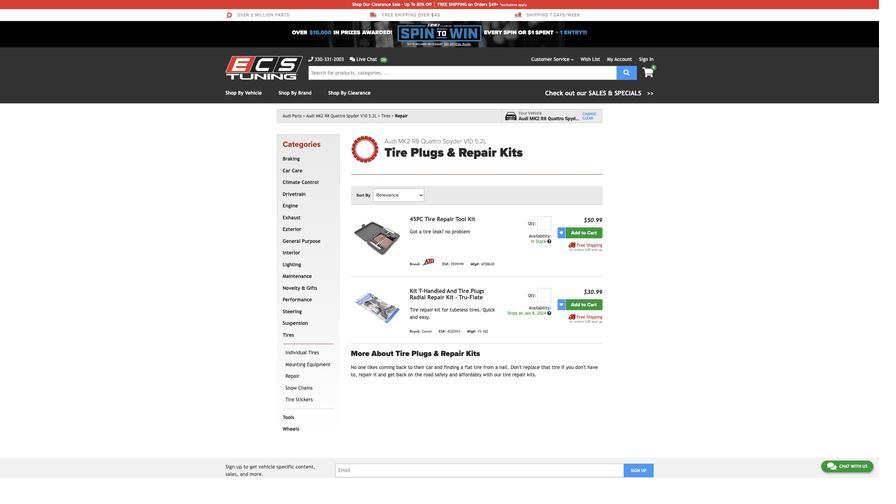 Task type: describe. For each thing, give the bounding box(es) containing it.
2024
[[537, 311, 546, 316]]

- inside kit t-handled and tire plugs radial repair kit - tru-flate
[[455, 294, 457, 301]]

vehicle
[[259, 465, 275, 470]]

shop by brand link
[[279, 90, 312, 96]]

purpose
[[302, 239, 321, 244]]

braking link
[[281, 154, 332, 165]]

car
[[426, 365, 433, 371]]

chat with us
[[840, 465, 868, 470]]

sales & specials link
[[545, 88, 654, 98]]

atd tools - corporate logo image
[[422, 259, 435, 266]]

audi for audi mk2 r8 quattro spyder v10 5.2l tire plugs & repair kits
[[385, 138, 397, 145]]

quattro for audi mk2 r8 quattro spyder v10 5.2l
[[331, 114, 345, 119]]

my
[[607, 57, 613, 62]]

sign in
[[639, 57, 654, 62]]

leak?
[[433, 229, 444, 235]]

repair inside kit t-handled and tire plugs radial repair kit - tru-flate
[[428, 294, 445, 301]]

and inside sign up to get vehicle specific content, sales, and more.
[[240, 472, 248, 478]]

category navigation element
[[277, 134, 340, 442]]

list
[[593, 57, 600, 62]]

ecs tuning 'spin to win' contest logo image
[[398, 24, 482, 41]]

tire left leak? on the top
[[423, 229, 431, 235]]

every spin or $1 spent = 1 entry!!!
[[484, 29, 587, 36]]

if
[[562, 365, 565, 371]]

to inside 'no one likes coming back to their car and finding a flat tire from a nail. don't replace that tire if you don't have to, repair it and get back on the road safely and affordably with our tire repair kits.'
[[408, 365, 413, 371]]

tire down the nail.
[[503, 373, 511, 378]]

no for no one likes coming back to their car and finding a flat tire from a nail. don't replace that tire if you don't have to, repair it and get back on the road safely and affordably with our tire repair kits.
[[351, 365, 357, 371]]

comments image
[[827, 463, 837, 471]]

free shipping over $49
[[382, 13, 440, 18]]

general purpose link
[[281, 236, 332, 248]]

2 horizontal spatial a
[[496, 365, 498, 371]]

quattro inside your vehicle audi mk2 r8 quattro spyder v10 5.2l
[[548, 116, 564, 121]]

1 horizontal spatial with
[[851, 465, 862, 470]]

shipping for $30.99
[[587, 315, 603, 320]]

performance
[[283, 297, 312, 303]]

over $15,000 in prizes
[[292, 29, 360, 36]]

r8 for audi mk2 r8 quattro spyder v10 5.2l
[[325, 114, 329, 119]]

on inside 'no one likes coming back to their car and finding a flat tire from a nail. don't replace that tire if you don't have to, repair it and get back on the road safely and affordably with our tire repair kits.'
[[408, 373, 413, 378]]

0 vertical spatial tires link
[[381, 114, 394, 119]]

by for clearance
[[341, 90, 347, 96]]

comments image
[[350, 57, 355, 62]]

ping
[[458, 2, 467, 7]]

radial
[[410, 294, 426, 301]]

exhaust link
[[281, 212, 332, 224]]

steering
[[283, 309, 302, 315]]

exterior
[[283, 227, 302, 233]]

to
[[411, 2, 415, 7]]

0 horizontal spatial tires
[[283, 333, 294, 338]]

for
[[442, 307, 448, 313]]

v10 for audi mk2 r8 quattro spyder v10 5.2l
[[361, 114, 367, 119]]

Search text field
[[308, 66, 617, 80]]

plugs inside kit t-handled and tire plugs radial repair kit - tru-flate
[[471, 288, 484, 295]]

0 horizontal spatial in
[[531, 239, 535, 244]]

free inside free shipping over $49 link
[[382, 13, 394, 18]]

*exclusions apply link
[[500, 2, 527, 7]]

and down $30.99
[[592, 320, 598, 324]]

& inside the category navigation element
[[302, 286, 305, 291]]

parts
[[275, 13, 290, 18]]

spent
[[536, 29, 554, 36]]

sign for sign in
[[639, 57, 648, 62]]

your vehicle audi mk2 r8 quattro spyder v10 5.2l
[[519, 111, 601, 121]]

mk2 for audi mk2 r8 quattro spyder v10 5.2l
[[316, 114, 324, 119]]

general purpose
[[283, 239, 321, 244]]

brand: for brand: camel
[[410, 330, 421, 334]]

over for over 2 million parts
[[237, 13, 250, 18]]

shop for shop by vehicle
[[226, 90, 237, 96]]

mfg#: for mfg#: atd8630
[[471, 263, 480, 267]]

about
[[372, 350, 394, 359]]

kit t-handled and tire plugs radial repair kit - tru-flate
[[410, 288, 484, 301]]

2 back from the top
[[396, 373, 407, 378]]

0 link
[[637, 65, 657, 78]]

lighting
[[283, 262, 301, 268]]

1 vertical spatial kits
[[466, 350, 480, 359]]

snow chains
[[286, 386, 313, 391]]

and down finding
[[450, 373, 458, 378]]

free shipping over $49 link
[[370, 12, 440, 18]]

repair inside tire repair kit for tubeless tires. quick and easy.
[[420, 307, 433, 313]]

individual
[[286, 350, 307, 356]]

get inside 'no one likes coming back to their car and finding a flat tire from a nail. don't replace that tire if you don't have to, repair it and get back on the road safely and affordably with our tire repair kits.'
[[388, 373, 395, 378]]

0 horizontal spatial a
[[419, 229, 422, 235]]

2 vertical spatial plugs
[[412, 350, 432, 359]]

0 vertical spatial chat
[[367, 57, 377, 62]]

kits.
[[527, 373, 537, 378]]

2
[[251, 13, 254, 18]]

question circle image
[[547, 312, 552, 316]]

Email email field
[[335, 465, 624, 478]]

got a tire leak? no problem
[[410, 229, 470, 235]]

ship
[[449, 2, 458, 7]]

audi for audi parts
[[283, 114, 291, 119]]

more
[[351, 350, 370, 359]]

free shipping on orders $49 and up for $50.99
[[570, 243, 603, 252]]

individual tires link
[[284, 348, 332, 359]]

mfg#: 15-162
[[467, 330, 488, 334]]

categories
[[283, 140, 321, 149]]

suspension
[[283, 321, 308, 327]]

tru-
[[459, 294, 470, 301]]

0
[[653, 66, 655, 70]]

tire stickers
[[286, 398, 313, 403]]

0 horizontal spatial kit
[[410, 288, 417, 295]]

your
[[519, 111, 527, 116]]

braking
[[283, 156, 300, 162]]

up inside button
[[641, 469, 647, 474]]

customer
[[532, 57, 552, 62]]

es#: 2939199
[[442, 263, 464, 267]]

1 vertical spatial chat
[[840, 465, 850, 470]]

finding
[[444, 365, 459, 371]]

live
[[357, 57, 366, 62]]

shop our clearance sale - up to 80% off
[[352, 2, 432, 7]]

over
[[418, 13, 430, 18]]

by right sort
[[366, 193, 370, 198]]

free for 45pc tire repair tool kit
[[577, 243, 585, 248]]

by for brand
[[291, 90, 297, 96]]

mk2 for audi mk2 r8 quattro spyder v10 5.2l tire plugs & repair kits
[[398, 138, 411, 145]]

tubeless
[[450, 307, 468, 313]]

jan
[[524, 311, 531, 316]]

add to wish list image
[[560, 303, 563, 307]]

1 horizontal spatial in
[[650, 57, 654, 62]]

0 vertical spatial $49
[[431, 13, 440, 18]]

availability: for $50.99
[[529, 234, 552, 239]]

clear
[[583, 116, 593, 120]]

wheels link
[[281, 424, 332, 436]]

apply
[[518, 3, 527, 6]]

ships
[[508, 311, 517, 316]]

repair inside audi mk2 r8 quattro spyder v10 5.2l tire plugs & repair kits
[[459, 145, 497, 161]]

orders for $30.99
[[574, 320, 584, 324]]

see official rules link
[[444, 42, 471, 47]]

v10 inside your vehicle audi mk2 r8 quattro spyder v10 5.2l
[[581, 116, 590, 121]]

es#2939199 - atd8630 - 45pc tire repair tool kit - got a tire leak? no problem - atd tools - audi bmw volkswagen mercedes benz mini porsche image
[[351, 216, 404, 257]]

parts
[[292, 114, 302, 119]]

likes
[[368, 365, 378, 371]]

0 vertical spatial shipping
[[527, 13, 548, 18]]

$30.99
[[584, 289, 603, 296]]

in stock
[[531, 239, 547, 244]]

r8 inside your vehicle audi mk2 r8 quattro spyder v10 5.2l
[[541, 116, 547, 121]]

shop for shop by clearance
[[328, 90, 340, 96]]

search image
[[624, 69, 630, 76]]

steering link
[[281, 306, 332, 318]]

over 2 million parts link
[[226, 12, 290, 18]]

lighting link
[[281, 259, 332, 271]]

you
[[566, 365, 574, 371]]

mk2 inside your vehicle audi mk2 r8 quattro spyder v10 5.2l
[[530, 116, 540, 121]]

add to cart button for $30.99
[[566, 300, 603, 311]]

es#: 4220353
[[439, 330, 460, 334]]

novelty & gifts
[[283, 286, 317, 291]]

r8 for audi mk2 r8 quattro spyder v10 5.2l tire plugs & repair kits
[[412, 138, 419, 145]]

chat with us link
[[821, 461, 874, 473]]

tires subcategories element
[[283, 344, 334, 410]]

more.
[[250, 472, 264, 478]]

audi parts
[[283, 114, 302, 119]]

my account link
[[607, 57, 632, 62]]



Task type: locate. For each thing, give the bounding box(es) containing it.
1 vertical spatial back
[[396, 373, 407, 378]]

general
[[283, 239, 301, 244]]

qty: up in stock
[[528, 221, 536, 226]]

0 vertical spatial free shipping on orders $49 and up
[[570, 243, 603, 252]]

chat right live
[[367, 57, 377, 62]]

45pc tire repair tool kit
[[410, 216, 475, 223]]

by up audi mk2 r8 quattro spyder v10 5.2l link
[[341, 90, 347, 96]]

2 horizontal spatial r8
[[541, 116, 547, 121]]

None number field
[[538, 216, 552, 231], [538, 288, 552, 303], [538, 216, 552, 231], [538, 288, 552, 303]]

got
[[410, 229, 418, 235]]

chains
[[298, 386, 313, 391]]

2 orders from the top
[[574, 320, 584, 324]]

1 vertical spatial tires
[[283, 333, 294, 338]]

0 vertical spatial add to cart
[[571, 230, 597, 236]]

to down $50.99
[[582, 230, 586, 236]]

$15,000
[[310, 29, 331, 36]]

es#: left 2939199
[[442, 263, 450, 267]]

to inside sign up to get vehicle specific content, sales, and more.
[[244, 465, 248, 470]]

get up more.
[[250, 465, 257, 470]]

1 vertical spatial clearance
[[348, 90, 371, 96]]

mfg#:
[[471, 263, 480, 267], [467, 330, 476, 334]]

add right add to wish list icon
[[571, 302, 580, 308]]

1 horizontal spatial 5.2l
[[475, 138, 487, 145]]

kit left t-
[[410, 288, 417, 295]]

0 vertical spatial plugs
[[411, 145, 444, 161]]

0 vertical spatial get
[[388, 373, 395, 378]]

over left 2
[[237, 13, 250, 18]]

orders
[[574, 248, 584, 252], [574, 320, 584, 324]]

$49 right over
[[431, 13, 440, 18]]

330-
[[315, 57, 324, 62]]

1 add to cart from the top
[[571, 230, 597, 236]]

1 horizontal spatial kits
[[500, 145, 523, 161]]

1 horizontal spatial no
[[408, 43, 412, 46]]

es#: for es#: 4220353
[[439, 330, 446, 334]]

orders for $50.99
[[574, 248, 584, 252]]

back right coming
[[396, 365, 407, 371]]

1 horizontal spatial tires link
[[381, 114, 394, 119]]

1 vertical spatial mfg#:
[[467, 330, 476, 334]]

1 qty: from the top
[[528, 221, 536, 226]]

in
[[650, 57, 654, 62], [531, 239, 535, 244]]

no inside 'no one likes coming back to their car and finding a flat tire from a nail. don't replace that tire if you don't have to, repair it and get back on the road safely and affordably with our tire repair kits.'
[[351, 365, 357, 371]]

by
[[238, 90, 244, 96], [291, 90, 297, 96], [341, 90, 347, 96], [366, 193, 370, 198]]

by down ecs tuning image
[[238, 90, 244, 96]]

- left tru-
[[455, 294, 457, 301]]

vehicle down ecs tuning image
[[245, 90, 262, 96]]

orders
[[474, 2, 488, 7]]

suspension link
[[281, 318, 332, 330]]

0 vertical spatial cart
[[587, 230, 597, 236]]

1 vertical spatial with
[[851, 465, 862, 470]]

no one likes coming back to their car and finding a flat tire from a nail. don't replace that tire if you don't have to, repair it and get back on the road safely and affordably with our tire repair kits.
[[351, 365, 598, 378]]

1 brand: from the top
[[410, 263, 421, 267]]

sign inside sign up to get vehicle specific content, sales, and more.
[[226, 465, 235, 470]]

free for kit t-handled and tire plugs radial repair kit - tru-flate
[[577, 315, 585, 320]]

shop for shop our clearance sale - up to 80% off
[[352, 2, 362, 7]]

2 qty: from the top
[[528, 293, 536, 298]]

drivetrain
[[283, 192, 306, 197]]

clearance for our
[[372, 2, 391, 7]]

availability: for $30.99
[[529, 306, 552, 311]]

kits inside audi mk2 r8 quattro spyder v10 5.2l tire plugs & repair kits
[[500, 145, 523, 161]]

- inside shop our clearance sale - up to 80% off link
[[402, 2, 403, 7]]

0 horizontal spatial tires link
[[281, 330, 332, 342]]

by for vehicle
[[238, 90, 244, 96]]

es#: left 4220353
[[439, 330, 446, 334]]

to left their
[[408, 365, 413, 371]]

have
[[588, 365, 598, 371]]

2 horizontal spatial kit
[[468, 216, 475, 223]]

- left up
[[402, 2, 403, 7]]

shop by brand
[[279, 90, 312, 96]]

1 vertical spatial brand:
[[410, 330, 421, 334]]

in up 0
[[650, 57, 654, 62]]

a right got
[[419, 229, 422, 235]]

0 vertical spatial es#:
[[442, 263, 450, 267]]

audi for audi mk2 r8 quattro spyder v10 5.2l
[[306, 114, 315, 119]]

add to cart down $50.99
[[571, 230, 597, 236]]

and right it
[[378, 373, 386, 378]]

2 add to cart from the top
[[571, 302, 597, 308]]

8,
[[532, 311, 536, 316]]

in left stock at right
[[531, 239, 535, 244]]

$49 for kit t-handled and tire plugs radial repair kit - tru-flate
[[585, 320, 591, 324]]

brand: left camel
[[410, 330, 421, 334]]

off
[[426, 2, 432, 7]]

add to cart for $50.99
[[571, 230, 597, 236]]

shop by clearance link
[[328, 90, 371, 96]]

2 cart from the top
[[587, 302, 597, 308]]

engine link
[[281, 201, 332, 212]]

orders down $30.99
[[574, 320, 584, 324]]

sales,
[[226, 472, 238, 478]]

care
[[292, 168, 303, 174]]

1 vertical spatial get
[[250, 465, 257, 470]]

2 horizontal spatial tires
[[381, 114, 390, 119]]

clearance up audi mk2 r8 quattro spyder v10 5.2l link
[[348, 90, 371, 96]]

tire inside kit t-handled and tire plugs radial repair kit - tru-flate
[[459, 288, 469, 295]]

2 horizontal spatial repair
[[512, 373, 526, 378]]

quattro for audi mk2 r8 quattro spyder v10 5.2l tire plugs & repair kits
[[421, 138, 441, 145]]

$49 for 45pc tire repair tool kit
[[585, 248, 591, 252]]

specials
[[615, 90, 642, 97]]

1 availability: from the top
[[529, 234, 552, 239]]

shop by vehicle link
[[226, 90, 262, 96]]

v10 inside audi mk2 r8 quattro spyder v10 5.2l tire plugs & repair kits
[[464, 138, 473, 145]]

wheels
[[283, 427, 299, 433]]

0 horizontal spatial get
[[250, 465, 257, 470]]

1 horizontal spatial kit
[[446, 294, 454, 301]]

get down coming
[[388, 373, 395, 378]]

tire repair kit for tubeless tires. quick and easy.
[[410, 307, 495, 320]]

mfg#: left 15-
[[467, 330, 476, 334]]

snow
[[286, 386, 297, 391]]

free shipping on orders $49 and up down $30.99
[[570, 315, 603, 324]]

vehicle right your
[[528, 111, 542, 116]]

2 vertical spatial shipping
[[587, 315, 603, 320]]

over left $15,000
[[292, 29, 307, 36]]

es#: for es#: 2939199
[[442, 263, 450, 267]]

individual tires
[[286, 350, 319, 356]]

availability: up 2024
[[529, 306, 552, 311]]

0 horizontal spatial clearance
[[348, 90, 371, 96]]

customer service
[[532, 57, 570, 62]]

1 horizontal spatial v10
[[464, 138, 473, 145]]

mounting
[[286, 362, 306, 368]]

45pc tire repair tool kit link
[[410, 216, 475, 223]]

sign inside button
[[631, 469, 640, 474]]

add to cart down $30.99
[[571, 302, 597, 308]]

repair down one
[[359, 373, 372, 378]]

question circle image
[[547, 240, 552, 244]]

kit
[[435, 307, 441, 313]]

from
[[484, 365, 494, 371]]

qty: up 8,
[[528, 293, 536, 298]]

with down from
[[483, 373, 493, 378]]

free down shop our clearance sale - up to 80% off at the top of page
[[382, 13, 394, 18]]

rules
[[463, 43, 471, 46]]

car
[[283, 168, 291, 174]]

every
[[484, 29, 502, 36]]

5.2l inside audi mk2 r8 quattro spyder v10 5.2l tire plugs & repair kits
[[475, 138, 487, 145]]

and up "safely"
[[435, 365, 443, 371]]

add for $50.99
[[571, 230, 580, 236]]

& inside audi mk2 r8 quattro spyder v10 5.2l tire plugs & repair kits
[[447, 145, 455, 161]]

million
[[255, 13, 274, 18]]

sign for sign up
[[631, 469, 640, 474]]

repair inside repair link
[[286, 374, 300, 380]]

sign for sign up to get vehicle specific content, sales, and more.
[[226, 465, 235, 470]]

v10 for audi mk2 r8 quattro spyder v10 5.2l tire plugs & repair kits
[[464, 138, 473, 145]]

tires.
[[470, 307, 481, 313]]

1 add from the top
[[571, 230, 580, 236]]

purchase
[[413, 43, 427, 46]]

cart for $30.99
[[587, 302, 597, 308]]

0 horizontal spatial over
[[237, 13, 250, 18]]

1 vertical spatial free
[[577, 243, 585, 248]]

clearance right "our" on the left top
[[372, 2, 391, 7]]

0 horizontal spatial 5.2l
[[369, 114, 377, 119]]

or
[[518, 29, 527, 36]]

repair up easy.
[[420, 307, 433, 313]]

0 vertical spatial over
[[237, 13, 250, 18]]

mfg#: for mfg#: 15-162
[[467, 330, 476, 334]]

mfg#: left "atd8630"
[[471, 263, 480, 267]]

0 horizontal spatial r8
[[325, 114, 329, 119]]

spin
[[504, 29, 517, 36]]

kit
[[468, 216, 475, 223], [410, 288, 417, 295], [446, 294, 454, 301]]

2 vertical spatial tires
[[308, 350, 319, 356]]

1
[[560, 29, 563, 36]]

0 vertical spatial with
[[483, 373, 493, 378]]

1 horizontal spatial r8
[[412, 138, 419, 145]]

service
[[554, 57, 570, 62]]

2 vertical spatial free
[[577, 315, 585, 320]]

1 orders from the top
[[574, 248, 584, 252]]

1 vertical spatial in
[[531, 239, 535, 244]]

1 vertical spatial qty:
[[528, 293, 536, 298]]

qty: for $30.99
[[528, 293, 536, 298]]

add to cart button for $50.99
[[566, 228, 603, 239]]

wish list link
[[581, 57, 600, 62]]

1 vertical spatial tires link
[[281, 330, 332, 342]]

1 vertical spatial plugs
[[471, 288, 484, 295]]

add right add to wish list image
[[571, 230, 580, 236]]

quattro inside audi mk2 r8 quattro spyder v10 5.2l tire plugs & repair kits
[[421, 138, 441, 145]]

shipping down $50.99
[[587, 243, 603, 248]]

tools
[[283, 415, 294, 421]]

2 horizontal spatial mk2
[[530, 116, 540, 121]]

cart down $30.99
[[587, 302, 597, 308]]

0 vertical spatial mfg#:
[[471, 263, 480, 267]]

free
[[382, 13, 394, 18], [577, 243, 585, 248], [577, 315, 585, 320]]

5.2l inside your vehicle audi mk2 r8 quattro spyder v10 5.2l
[[591, 116, 601, 121]]

0 vertical spatial availability:
[[529, 234, 552, 239]]

no left "purchase"
[[408, 43, 412, 46]]

clearance inside shop our clearance sale - up to 80% off link
[[372, 2, 391, 7]]

add to cart button down $50.99
[[566, 228, 603, 239]]

and left easy.
[[410, 315, 418, 320]]

2 brand: from the top
[[410, 330, 421, 334]]

5.2l for audi mk2 r8 quattro spyder v10 5.2l
[[369, 114, 377, 119]]

shipping for $50.99
[[587, 243, 603, 248]]

0 vertical spatial orders
[[574, 248, 584, 252]]

1 horizontal spatial chat
[[840, 465, 850, 470]]

easy.
[[419, 315, 430, 320]]

1 vertical spatial free shipping on orders $49 and up
[[570, 315, 603, 324]]

a up the our
[[496, 365, 498, 371]]

no for no purchase necessary. see official rules .
[[408, 43, 412, 46]]

1 vertical spatial add to cart button
[[566, 300, 603, 311]]

spyder for audi mk2 r8 quattro spyder v10 5.2l
[[347, 114, 359, 119]]

1 vertical spatial orders
[[574, 320, 584, 324]]

1 horizontal spatial get
[[388, 373, 395, 378]]

5.2l for audi mk2 r8 quattro spyder v10 5.2l tire plugs & repair kits
[[475, 138, 487, 145]]

car care
[[283, 168, 303, 174]]

0 horizontal spatial no
[[351, 365, 357, 371]]

add for $30.99
[[571, 302, 580, 308]]

1 back from the top
[[396, 365, 407, 371]]

audi mk2 r8 quattro spyder v10 5.2l tire plugs & repair kits
[[385, 138, 523, 161]]

1 horizontal spatial vehicle
[[528, 111, 542, 116]]

2 horizontal spatial quattro
[[548, 116, 564, 121]]

chat
[[367, 57, 377, 62], [840, 465, 850, 470]]

tires
[[381, 114, 390, 119], [283, 333, 294, 338], [308, 350, 319, 356]]

cart down $50.99
[[587, 230, 597, 236]]

tire right flat
[[474, 365, 482, 371]]

nail.
[[500, 365, 509, 371]]

5.2l
[[369, 114, 377, 119], [591, 116, 601, 121], [475, 138, 487, 145]]

1 horizontal spatial -
[[455, 294, 457, 301]]

maintenance link
[[281, 271, 332, 283]]

2 horizontal spatial spyder
[[565, 116, 580, 121]]

shipping down $30.99
[[587, 315, 603, 320]]

1 vertical spatial es#:
[[439, 330, 446, 334]]

cart for $50.99
[[587, 230, 597, 236]]

1 horizontal spatial mk2
[[398, 138, 411, 145]]

tire left if
[[552, 365, 560, 371]]

with inside 'no one likes coming back to their car and finding a flat tire from a nail. don't replace that tire if you don't have to, repair it and get back on the road safely and affordably with our tire repair kits.'
[[483, 373, 493, 378]]

0 vertical spatial tires
[[381, 114, 390, 119]]

qty:
[[528, 221, 536, 226], [528, 293, 536, 298]]

ships on jan 8, 2024
[[508, 311, 547, 316]]

0 vertical spatial brand:
[[410, 263, 421, 267]]

2 add to cart button from the top
[[566, 300, 603, 311]]

brand: for brand:
[[410, 263, 421, 267]]

to left vehicle
[[244, 465, 248, 470]]

0 vertical spatial free
[[382, 13, 394, 18]]

by left brand
[[291, 90, 297, 96]]

1 cart from the top
[[587, 230, 597, 236]]

sign up
[[631, 469, 647, 474]]

spyder for audi mk2 r8 quattro spyder v10 5.2l tire plugs & repair kits
[[443, 138, 462, 145]]

1 horizontal spatial quattro
[[421, 138, 441, 145]]

snow chains link
[[284, 383, 332, 395]]

0 horizontal spatial mk2
[[316, 114, 324, 119]]

ecs tuning image
[[226, 56, 303, 80]]

and inside tire repair kit for tubeless tires. quick and easy.
[[410, 315, 418, 320]]

free shipping on orders $49 and up for $30.99
[[570, 315, 603, 324]]

1 vertical spatial -
[[455, 294, 457, 301]]

their
[[414, 365, 425, 371]]

mk2 inside audi mk2 r8 quattro spyder v10 5.2l tire plugs & repair kits
[[398, 138, 411, 145]]

7
[[550, 13, 552, 18]]

customer service button
[[532, 56, 574, 63]]

over for over $15,000 in prizes
[[292, 29, 307, 36]]

shopping cart image
[[643, 68, 654, 78]]

to down $30.99
[[582, 302, 586, 308]]

$49 down $50.99
[[585, 248, 591, 252]]

2 vertical spatial $49
[[585, 320, 591, 324]]

0 horizontal spatial vehicle
[[245, 90, 262, 96]]

interior
[[283, 250, 300, 256]]

tire inside the category navigation element
[[286, 398, 294, 403]]

1 add to cart button from the top
[[566, 228, 603, 239]]

162
[[483, 330, 488, 334]]

a
[[419, 229, 422, 235], [461, 365, 463, 371], [496, 365, 498, 371]]

with left us
[[851, 465, 862, 470]]

1 vertical spatial cart
[[587, 302, 597, 308]]

tires inside "link"
[[308, 350, 319, 356]]

plugs inside audi mk2 r8 quattro spyder v10 5.2l tire plugs & repair kits
[[411, 145, 444, 161]]

vehicle inside your vehicle audi mk2 r8 quattro spyder v10 5.2l
[[528, 111, 542, 116]]

0 horizontal spatial with
[[483, 373, 493, 378]]

a left flat
[[461, 365, 463, 371]]

1 vertical spatial availability:
[[529, 306, 552, 311]]

tire inside tire repair kit for tubeless tires. quick and easy.
[[410, 307, 419, 313]]

and
[[447, 288, 457, 295]]

0 horizontal spatial -
[[402, 2, 403, 7]]

1 horizontal spatial tires
[[308, 350, 319, 356]]

es#4220353 - 15-162 - kit t-handled and tire plugs radial repair kit - tru-flate - tire repair kit for tubeless tires. quick and easy. - camel - audi bmw volkswagen mercedes benz mini porsche image
[[351, 288, 404, 328]]

0 vertical spatial vehicle
[[245, 90, 262, 96]]

our
[[494, 373, 502, 378]]

r8 inside audi mk2 r8 quattro spyder v10 5.2l tire plugs & repair kits
[[412, 138, 419, 145]]

no
[[445, 229, 451, 235]]

stickers
[[296, 398, 313, 403]]

and right "sales,"
[[240, 472, 248, 478]]

0 vertical spatial kits
[[500, 145, 523, 161]]

free down $30.99
[[577, 315, 585, 320]]

audi inside your vehicle audi mk2 r8 quattro spyder v10 5.2l
[[519, 116, 529, 121]]

$49 down $30.99
[[585, 320, 591, 324]]

2 free shipping on orders $49 and up from the top
[[570, 315, 603, 324]]

qty: for $50.99
[[528, 221, 536, 226]]

0 horizontal spatial kits
[[466, 350, 480, 359]]

2 add from the top
[[571, 302, 580, 308]]

back left the
[[396, 373, 407, 378]]

1 horizontal spatial repair
[[420, 307, 433, 313]]

2 horizontal spatial v10
[[581, 116, 590, 121]]

orders down $50.99
[[574, 248, 584, 252]]

audi
[[283, 114, 291, 119], [306, 114, 315, 119], [519, 116, 529, 121], [385, 138, 397, 145]]

brand: left atd tools - corporate logo
[[410, 263, 421, 267]]

and down $50.99
[[592, 248, 598, 252]]

1 vertical spatial add to cart
[[571, 302, 597, 308]]

kit up for
[[446, 294, 454, 301]]

kit right tool
[[468, 216, 475, 223]]

repair down don't
[[512, 373, 526, 378]]

$50.99
[[584, 217, 603, 224]]

1 vertical spatial $49
[[585, 248, 591, 252]]

1 vertical spatial shipping
[[587, 243, 603, 248]]

spyder inside your vehicle audi mk2 r8 quattro spyder v10 5.2l
[[565, 116, 580, 121]]

shipping 7 days/week link
[[515, 12, 581, 18]]

entry!!!
[[564, 29, 587, 36]]

add to cart for $30.99
[[571, 302, 597, 308]]

1 vertical spatial over
[[292, 29, 307, 36]]

phone image
[[308, 57, 313, 62]]

up inside sign up to get vehicle specific content, sales, and more.
[[236, 465, 242, 470]]

get inside sign up to get vehicle specific content, sales, and more.
[[250, 465, 257, 470]]

one
[[358, 365, 366, 371]]

with
[[483, 373, 493, 378], [851, 465, 862, 470]]

on
[[468, 2, 473, 7], [570, 248, 573, 252], [519, 311, 523, 316], [570, 320, 573, 324], [408, 373, 413, 378]]

free down $50.99
[[577, 243, 585, 248]]

0 vertical spatial qty:
[[528, 221, 536, 226]]

tire inside audi mk2 r8 quattro spyder v10 5.2l tire plugs & repair kits
[[385, 145, 408, 161]]

2 availability: from the top
[[529, 306, 552, 311]]

1 horizontal spatial a
[[461, 365, 463, 371]]

0 horizontal spatial repair
[[359, 373, 372, 378]]

days/week
[[554, 13, 581, 18]]

chat right comments image
[[840, 465, 850, 470]]

audi inside audi mk2 r8 quattro spyder v10 5.2l tire plugs & repair kits
[[385, 138, 397, 145]]

it
[[374, 373, 377, 378]]

80%
[[417, 2, 425, 7]]

over
[[237, 13, 250, 18], [292, 29, 307, 36]]

shipping left 7 at the right top of page
[[527, 13, 548, 18]]

availability: up stock at right
[[529, 234, 552, 239]]

no up to, at the left of the page
[[351, 365, 357, 371]]

0 vertical spatial no
[[408, 43, 412, 46]]

1 horizontal spatial clearance
[[372, 2, 391, 7]]

0 vertical spatial add
[[571, 230, 580, 236]]

0 horizontal spatial chat
[[367, 57, 377, 62]]

0 vertical spatial -
[[402, 2, 403, 7]]

1 free shipping on orders $49 and up from the top
[[570, 243, 603, 252]]

add to wish list image
[[560, 231, 563, 235]]

clearance for by
[[348, 90, 371, 96]]

add to cart button down $30.99
[[566, 300, 603, 311]]

shop for shop by brand
[[279, 90, 290, 96]]

official
[[450, 43, 462, 46]]

spyder inside audi mk2 r8 quattro spyder v10 5.2l tire plugs & repair kits
[[443, 138, 462, 145]]

1 vertical spatial vehicle
[[528, 111, 542, 116]]

free shipping on orders $49 and up down $50.99
[[570, 243, 603, 252]]



Task type: vqa. For each thing, say whether or not it's contained in the screenshot.
The Min Price number field
no



